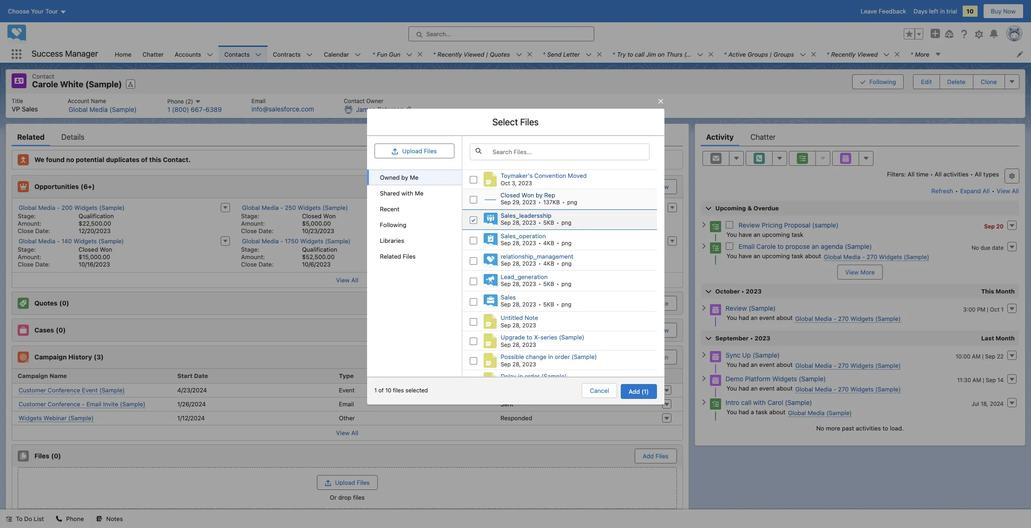 Task type: describe. For each thing, give the bounding box(es) containing it.
event image for demo
[[710, 375, 721, 386]]

view all for view all 'link' within the campaign history element
[[336, 429, 358, 437]]

1 (800) 667-6389 link
[[167, 106, 222, 114]]

about for platform
[[777, 385, 793, 392]]

an down 'overdue'
[[754, 231, 760, 238]]

• right october
[[742, 287, 744, 295]]

$22,500.00
[[79, 220, 111, 227]]

upcoming & overdue button
[[701, 201, 1019, 215]]

kb for sales_operation
[[547, 240, 554, 247]]

start
[[177, 372, 193, 380]]

files inside related files link
[[403, 253, 416, 260]]

2023 inside possible change in order (sample) sep 28, 2023
[[522, 361, 536, 368]]

0 vertical spatial 10
[[967, 7, 974, 15]]

2023 down 10/3/2023
[[522, 281, 536, 288]]

activity link
[[706, 128, 734, 146]]

text default image for active groups | groups
[[810, 51, 817, 58]]

media inside you have an upcoming task about global media - 270 widgets (sample)
[[844, 253, 861, 260]]

1 horizontal spatial quotes
[[490, 50, 510, 58]]

to inside upgrade to x-series (sample) sep 28, 2023
[[527, 334, 532, 341]]

0 vertical spatial view all link
[[996, 183, 1020, 198]]

quotes (0)
[[34, 299, 69, 307]]

search...
[[426, 30, 451, 38]]

have for you have an upcoming task about global media - 270 widgets (sample)
[[739, 252, 752, 260]]

png for sales
[[561, 301, 571, 308]]

quotes image
[[18, 298, 29, 309]]

| for sync up (sample)
[[982, 353, 984, 360]]

you had a task about global media (sample)
[[727, 408, 852, 417]]

review for review (sample)
[[726, 304, 747, 312]]

text default image up following button
[[894, 51, 901, 58]]

to inside list item
[[628, 50, 633, 58]]

new for (6+)
[[657, 183, 669, 190]]

28, inside possible change in order (sample) sep 28, 2023
[[512, 361, 521, 368]]

sep 28, 2023 for sales_operation
[[501, 240, 536, 247]]

| down search... button
[[486, 50, 488, 58]]

qualification for $22,500.00 close date:
[[79, 212, 114, 220]]

you for no
[[727, 252, 737, 260]]

customer conference event (sample)
[[19, 386, 125, 394]]

selected
[[406, 387, 428, 394]]

you have an upcoming task
[[727, 231, 803, 238]]

title vp sales
[[12, 97, 38, 113]]

4 28, from the top
[[512, 281, 521, 288]]

related files
[[380, 253, 416, 260]]

me for owned by me
[[410, 174, 419, 181]]

- inside you have an upcoming task about global media - 270 widgets (sample)
[[862, 253, 865, 260]]

opportunities image
[[18, 181, 29, 192]]

qualification amount: for 1750
[[241, 246, 337, 260]]

history
[[68, 353, 92, 361]]

1 28, from the top
[[512, 219, 521, 226]]

sync up (sample)
[[726, 351, 780, 359]]

have for you have an upcoming task
[[739, 231, 752, 238]]

fun
[[377, 50, 387, 58]]

event image for review
[[710, 304, 721, 315]]

phone
[[66, 515, 84, 523]]

(sample) inside you have an upcoming task about global media - 270 widgets (sample)
[[904, 253, 929, 260]]

quotes inside related tab panel
[[34, 299, 57, 307]]

types
[[984, 170, 999, 178]]

1 horizontal spatial sales
[[501, 294, 516, 301]]

expand
[[960, 187, 981, 194]]

$19,500.00
[[526, 253, 557, 260]]

view all link inside campaign history element
[[12, 425, 683, 440]]

1 horizontal spatial call
[[741, 399, 752, 406]]

this
[[981, 287, 994, 295]]

campaign for campaign history (3)
[[34, 353, 67, 361]]

1 list item from the left
[[367, 46, 427, 63]]

refresh
[[932, 187, 953, 194]]

upcoming for you have an upcoming task
[[762, 231, 790, 238]]

global media - 180 widgets (sample) link
[[466, 237, 571, 245]]

global media - 200 widgets (sample) link
[[19, 204, 125, 212]]

due
[[981, 244, 991, 251]]

review (sample) link
[[726, 304, 776, 312]]

you for jul
[[727, 408, 737, 416]]

1 vertical spatial add
[[629, 388, 640, 395]]

28, inside the untitled note sep 28, 2023
[[512, 322, 521, 329]]

widgets webinar (sample)
[[19, 414, 94, 422]]

png for sales_operation
[[561, 240, 571, 247]]

$52,500.00
[[302, 253, 335, 260]]

5 kb for sales
[[543, 301, 554, 308]]

in for left
[[940, 7, 945, 15]]

amount: for global media - 200 widgets (sample)
[[18, 220, 41, 227]]

sales_leadersship
[[501, 212, 551, 219]]

sync up (sample) link
[[726, 351, 780, 359]]

kb for sales_leadersship
[[547, 219, 554, 226]]

email left invite
[[86, 400, 101, 408]]

global media - 140 widgets (sample) link
[[19, 237, 124, 245]]

about inside you had a task about global media (sample)
[[769, 408, 786, 416]]

about inside you have an upcoming task about global media - 270 widgets (sample)
[[805, 252, 821, 260]]

date: for $40,000.00 close date:
[[482, 227, 497, 234]]

(1)
[[642, 388, 649, 395]]

potential
[[76, 156, 104, 163]]

to left 'load.'
[[883, 425, 888, 432]]

select
[[492, 117, 518, 127]]

stage: for global media - 140 widgets (sample)
[[18, 246, 36, 253]]

overdue
[[754, 204, 779, 212]]

left
[[929, 7, 938, 15]]

view more
[[845, 268, 875, 276]]

following inside button
[[870, 78, 896, 85]]

intro call with carol (sample) link
[[726, 399, 812, 406]]

2023 up sync up (sample)
[[755, 334, 770, 342]]

text default image right "gun"
[[417, 51, 423, 58]]

0 vertical spatial activities
[[944, 170, 969, 178]]

customer conference - email invite (sample)
[[19, 400, 145, 408]]

files inside related tab panel
[[353, 494, 365, 501]]

had for review
[[739, 314, 749, 321]]

2 horizontal spatial won
[[522, 192, 534, 199]]

conference for event
[[48, 386, 80, 394]]

5 kb for sales_leadersship
[[543, 219, 554, 226]]

delete button
[[940, 74, 974, 89]]

0 vertical spatial with
[[401, 190, 413, 197]]

an for 11:30 am | sep 14
[[751, 385, 758, 392]]

sep left 20
[[984, 223, 995, 230]]

upload inside files element
[[335, 479, 355, 486]]

new button for opportunities (6+)
[[649, 179, 677, 194]]

0 vertical spatial by
[[401, 174, 408, 181]]

no for no more past activities to load.
[[816, 425, 824, 432]]

campaign inside add to campaign button
[[640, 353, 669, 361]]

1 vertical spatial following
[[380, 221, 407, 229]]

to left propose on the top of page
[[778, 242, 784, 250]]

kb for relationship_management
[[547, 260, 554, 267]]

date: for $5,000.00 close date:
[[259, 227, 274, 234]]

4 for sales_operation
[[543, 240, 547, 247]]

days left in trial
[[914, 7, 957, 15]]

date: for $22,500.00 close date:
[[35, 227, 50, 234]]

files inside add files button
[[656, 452, 669, 460]]

2023 up relationship_management
[[522, 240, 536, 247]]

$19,500.00 close date:
[[465, 253, 557, 268]]

me for shared with me
[[415, 190, 424, 197]]

no due date
[[972, 244, 1004, 251]]

now
[[1003, 7, 1016, 15]]

1 vertical spatial carole
[[757, 242, 776, 250]]

sep down $40,000.00 close date:
[[501, 240, 511, 247]]

global media - 400 widgets (sample) element
[[459, 202, 683, 235]]

related tab panel
[[12, 146, 683, 528]]

type
[[339, 372, 354, 380]]

sep inside possible change in order (sample) sep 28, 2023
[[501, 361, 511, 368]]

close for $52,500.00 close date:
[[241, 260, 257, 268]]

accounts list item
[[169, 46, 219, 63]]

sep down $19,500.00 close date:
[[501, 281, 511, 288]]

2023 up the note
[[522, 301, 536, 308]]

invite
[[103, 400, 118, 408]]

edit
[[921, 78, 932, 85]]

date: for $15,000.00 close date:
[[35, 260, 50, 268]]

recently for recently viewed
[[831, 50, 856, 58]]

toymaker's
[[501, 172, 533, 179]]

* for * send letter
[[543, 50, 545, 58]]

task image for review
[[710, 221, 721, 232]]

1750
[[285, 237, 299, 245]]

related link
[[17, 128, 45, 146]]

global media - 200 widgets (sample) element
[[12, 202, 236, 235]]

list for leave feedback link at top right
[[109, 46, 1031, 63]]

(0) for files (0)
[[51, 452, 61, 460]]

667-
[[191, 106, 206, 114]]

* fun gun
[[372, 50, 400, 58]]

amount: down the global media - 250 widgets (sample) link
[[241, 220, 265, 227]]

chatter inside list
[[143, 50, 164, 58]]

5 for lead_generation
[[543, 281, 547, 288]]

demo platform widgets (sample) link
[[726, 375, 826, 383]]

campaign for campaign name
[[18, 372, 48, 380]]

• up expand
[[970, 170, 973, 178]]

recently for recently viewed | quotes
[[438, 50, 462, 58]]

• left expand
[[955, 187, 958, 194]]

more
[[826, 425, 840, 432]]

an up you have an upcoming task about global media - 270 widgets (sample)
[[812, 242, 819, 250]]

no
[[66, 156, 74, 163]]

type element
[[335, 369, 497, 384]]

amount: for global media - 180 widgets (sample)
[[465, 253, 488, 260]]

global media - 140 widgets (sample) element
[[12, 235, 236, 269]]

global inside you had a task about global media (sample)
[[788, 409, 806, 417]]

2023 inside upgrade to x-series (sample) sep 28, 2023
[[522, 342, 536, 349]]

accounts
[[175, 50, 201, 58]]

task inside you had a task about global media (sample)
[[756, 408, 768, 416]]

lead_generation
[[501, 273, 548, 281]]

month for this month
[[996, 287, 1015, 295]]

global media - 270 widgets (sample) link for sync up (sample)
[[795, 362, 901, 370]]

jim
[[646, 50, 656, 58]]

chatter inside tab list
[[751, 133, 776, 141]]

home link
[[109, 46, 137, 63]]

responded
[[501, 415, 532, 422]]

(sample) inside possible change in order (sample) sep 28, 2023
[[571, 353, 597, 361]]

| right active
[[770, 50, 772, 58]]

28, inside upgrade to x-series (sample) sep 28, 2023
[[512, 342, 521, 349]]

- inside campaign history element
[[82, 400, 85, 408]]

4 for relationship_management
[[543, 260, 547, 267]]

chatter link for activity link
[[751, 128, 776, 146]]

(0) for quotes (0)
[[59, 299, 69, 307]]

270 for demo platform widgets (sample)
[[838, 385, 849, 393]]

campaign name element
[[12, 369, 174, 384]]

1 horizontal spatial with
[[753, 399, 766, 406]]

2 horizontal spatial 1
[[1001, 306, 1004, 313]]

drop
[[338, 494, 351, 501]]

10/23/2023
[[302, 227, 334, 234]]

widgets inside campaign history element
[[19, 414, 42, 422]]

edit button
[[913, 74, 940, 89]]

• right time
[[930, 170, 933, 178]]

demo platform widgets (sample)
[[726, 375, 826, 383]]

load.
[[890, 425, 904, 432]]

1 horizontal spatial event
[[339, 387, 355, 394]]

• down types
[[992, 187, 995, 194]]

phone button
[[50, 510, 90, 528]]

try
[[617, 50, 626, 58]]

(0) for cases (0)
[[56, 326, 66, 334]]

in for change
[[548, 353, 553, 361]]

details
[[61, 133, 84, 141]]

sep down 400 at the top
[[501, 219, 511, 226]]

files inside status
[[393, 387, 404, 394]]

white
[[60, 79, 83, 89]]

event for (sample)
[[759, 314, 775, 321]]

add for (3)
[[620, 353, 631, 361]]

title
[[12, 97, 23, 104]]

upload files inside files element
[[335, 479, 370, 486]]

sep left 14
[[986, 377, 996, 384]]

text default image left try
[[596, 51, 603, 58]]

or
[[330, 494, 337, 501]]

sent
[[501, 401, 513, 408]]

* for * active groups | groups
[[724, 50, 727, 58]]

shared with me link
[[367, 186, 462, 201]]

sep up the lead_generation on the bottom
[[501, 260, 511, 267]]

0 horizontal spatial order
[[524, 373, 540, 380]]

active
[[729, 50, 746, 58]]

global media - 180 widgets (sample)
[[466, 237, 571, 245]]

delete
[[947, 78, 966, 85]]

cases (0)
[[34, 326, 66, 334]]

0 horizontal spatial activities
[[856, 425, 881, 432]]

Search Files... search field
[[470, 144, 649, 160]]

refresh • expand all • view all
[[932, 187, 1019, 194]]

upgrade
[[501, 334, 525, 341]]

• up sync up (sample) 'link'
[[750, 334, 753, 342]]

0 vertical spatial closed
[[501, 192, 520, 199]]

$22,500.00 close date:
[[18, 220, 111, 234]]

email for email
[[339, 401, 354, 408]]

letter
[[563, 50, 580, 58]]

2023 up the lead_generation on the bottom
[[522, 260, 536, 267]]

manager
[[65, 49, 98, 59]]

3,
[[512, 180, 517, 187]]

sep left 29,
[[501, 199, 511, 206]]

contact image
[[12, 73, 26, 88]]

media inside account name global media (sample)
[[89, 105, 108, 113]]

10/16/2023
[[79, 260, 110, 268]]

possible
[[501, 353, 524, 361]]

cases image
[[18, 325, 29, 336]]

22
[[997, 353, 1004, 360]]

gun
[[389, 50, 400, 58]]

qualification amount: for 200
[[18, 212, 114, 227]]

related for related files
[[380, 253, 401, 260]]

add to campaign button
[[613, 350, 676, 364]]

140
[[61, 237, 72, 245]]

won for global media - 140 widgets (sample)
[[100, 246, 112, 253]]

png for lead_generation
[[561, 281, 571, 288]]

files (0)
[[34, 452, 61, 460]]

sep up untitled
[[501, 301, 511, 308]]



Task type: vqa. For each thing, say whether or not it's contained in the screenshot.
rightmost Product Family
no



Task type: locate. For each thing, give the bounding box(es) containing it.
date: inside $52,500.00 close date:
[[259, 260, 274, 268]]

0 vertical spatial event
[[759, 314, 775, 321]]

text default image
[[417, 51, 423, 58], [596, 51, 603, 58], [708, 51, 714, 58], [894, 51, 901, 58], [6, 516, 12, 522], [56, 516, 62, 522], [96, 516, 103, 522]]

global media - 250 widgets (sample)
[[242, 204, 348, 211]]

carole right contact icon
[[32, 79, 58, 89]]

2 28, from the top
[[512, 240, 521, 247]]

oct left 3, on the top of page
[[501, 180, 510, 187]]

tab list for files element
[[12, 128, 683, 146]]

date:
[[35, 227, 50, 234], [259, 227, 274, 234], [482, 227, 497, 234], [35, 260, 50, 268], [259, 260, 274, 268], [482, 260, 497, 268]]

buy now
[[991, 7, 1016, 15]]

0 horizontal spatial text default image
[[526, 51, 533, 58]]

6 * from the left
[[827, 50, 829, 58]]

with down owned by me link
[[401, 190, 413, 197]]

3 5 kb from the top
[[543, 301, 554, 308]]

to up add (1)
[[633, 353, 639, 361]]

to
[[16, 515, 23, 523]]

closed down 3, on the top of page
[[501, 192, 520, 199]]

sep 28, 2023 for lead_generation
[[501, 281, 536, 288]]

(0) right cases
[[56, 326, 66, 334]]

3 task image from the top
[[710, 399, 721, 410]]

text default image
[[526, 51, 533, 58], [810, 51, 817, 58]]

leave
[[861, 7, 877, 15]]

8 28, from the top
[[512, 361, 521, 368]]

widgets
[[74, 204, 98, 211], [298, 204, 321, 211], [521, 204, 545, 211], [74, 237, 97, 245], [300, 237, 323, 245], [520, 237, 544, 245], [879, 253, 902, 260], [851, 315, 874, 322], [851, 362, 874, 369], [772, 375, 797, 383], [851, 385, 874, 393], [19, 414, 42, 422]]

closed won amount: down 140
[[18, 246, 112, 260]]

2 viewed from the left
[[857, 50, 878, 58]]

0 vertical spatial conference
[[48, 386, 80, 394]]

1 of 10 files selected
[[374, 387, 428, 394]]

1 vertical spatial name
[[49, 372, 67, 380]]

2 vertical spatial new
[[657, 326, 669, 334]]

list containing home
[[109, 46, 1031, 63]]

customer conference - email invite (sample) link
[[19, 400, 145, 408]]

0 vertical spatial list
[[109, 46, 1031, 63]]

month for last month
[[996, 334, 1015, 342]]

sep 20
[[984, 223, 1004, 230]]

0 horizontal spatial chatter
[[143, 50, 164, 58]]

2 vertical spatial closed
[[79, 246, 98, 253]]

stage: inside global media - 180 widgets (sample) element
[[465, 246, 483, 253]]

tab list for no more past activities to load. status
[[701, 128, 1020, 146]]

me up shared with me link
[[410, 174, 419, 181]]

carole down you have an upcoming task on the top right of page
[[757, 242, 776, 250]]

view all for middle view all 'link'
[[336, 276, 358, 284]]

2 tab list from the left
[[701, 128, 1020, 146]]

conference
[[48, 386, 80, 394], [48, 400, 80, 408]]

0 vertical spatial files
[[393, 387, 404, 394]]

1 vertical spatial 1
[[1001, 306, 1004, 313]]

$52,500.00 close date:
[[241, 253, 335, 268]]

we
[[34, 156, 44, 163]]

2 sep 28, 2023 from the top
[[501, 240, 536, 247]]

amount: down "global media - 180 widgets (sample)" link
[[465, 253, 488, 260]]

qualification amount: down 400 at the top
[[465, 212, 561, 227]]

close inside $5,000.00 close date:
[[241, 227, 257, 234]]

1 horizontal spatial groups
[[774, 50, 794, 58]]

0 vertical spatial contact
[[32, 72, 54, 80]]

amount: for global media - 1750 widgets (sample)
[[241, 253, 265, 260]]

an inside you have an upcoming task about global media - 270 widgets (sample)
[[754, 252, 760, 260]]

following up libraries
[[380, 221, 407, 229]]

name for campaign name
[[49, 372, 67, 380]]

2 have from the top
[[739, 252, 752, 260]]

2 4 kb from the top
[[543, 260, 554, 267]]

1 vertical spatial upload
[[335, 479, 355, 486]]

have
[[739, 231, 752, 238], [739, 252, 752, 260]]

1 horizontal spatial text default image
[[810, 51, 817, 58]]

0 vertical spatial order
[[555, 353, 570, 361]]

new inside new quote button
[[637, 300, 650, 307]]

task image for email
[[710, 242, 721, 254]]

qualification amount: inside global media - 400 widgets (sample) element
[[465, 212, 561, 227]]

2 event image from the top
[[710, 375, 721, 386]]

0 vertical spatial 5
[[543, 219, 547, 226]]

contact for contact
[[32, 72, 54, 80]]

5 kb
[[543, 219, 554, 226], [543, 281, 554, 288], [543, 301, 554, 308]]

closed won amount: for 140
[[18, 246, 112, 260]]

qualification inside global media - 200 widgets (sample) element
[[79, 212, 114, 220]]

1 horizontal spatial chatter
[[751, 133, 776, 141]]

1 horizontal spatial recently
[[831, 50, 856, 58]]

2 recently from the left
[[831, 50, 856, 58]]

1 5 from the top
[[543, 219, 547, 226]]

upload up owned by me link
[[402, 147, 422, 155]]

(sample) inside account name global media (sample)
[[110, 105, 137, 113]]

email down you have an upcoming task on the top right of page
[[739, 242, 755, 250]]

in inside delay in order (sample) link
[[518, 373, 523, 380]]

review down october  •  2023
[[726, 304, 747, 312]]

in right left
[[940, 7, 945, 15]]

6 you from the top
[[727, 408, 737, 416]]

1 month from the top
[[996, 287, 1015, 295]]

review down &
[[739, 221, 760, 229]]

date: for $19,500.00 close date:
[[482, 260, 497, 268]]

email for email carole to propose an agenda (sample)
[[739, 242, 755, 250]]

campaign inside campaign name element
[[18, 372, 48, 380]]

10:00
[[956, 353, 971, 360]]

activity
[[706, 133, 734, 141]]

* for * recently viewed
[[827, 50, 829, 58]]

1 for 1 of 10 files selected
[[374, 387, 377, 394]]

global media - 140 widgets (sample)
[[19, 237, 124, 245]]

270 for review (sample)
[[838, 315, 849, 322]]

chatter link for the home link
[[137, 46, 169, 63]]

kb up 10/17/2023
[[547, 219, 554, 226]]

18,
[[981, 400, 988, 407]]

2 month from the top
[[996, 334, 1015, 342]]

negotiation
[[526, 246, 558, 253]]

email for email info@salesforce.com
[[252, 97, 266, 104]]

137 kb
[[543, 199, 560, 206]]

event image
[[710, 304, 721, 315], [710, 375, 721, 386]]

1 text default image from the left
[[526, 51, 533, 58]]

0 horizontal spatial won
[[100, 246, 112, 253]]

closed up 10/23/2023
[[302, 212, 322, 220]]

2023 down x- at the right of the page
[[522, 342, 536, 349]]

1 recently from the left
[[438, 50, 462, 58]]

kb for closed won by rep
[[552, 199, 560, 206]]

0 vertical spatial task
[[792, 231, 803, 238]]

10 inside 1 of 10 files selected status
[[385, 387, 391, 394]]

| for review (sample)
[[987, 306, 989, 313]]

call inside list item
[[635, 50, 645, 58]]

4 down 10/17/2023
[[543, 240, 547, 247]]

media inside you had a task about global media (sample)
[[808, 409, 825, 417]]

amount: inside global media - 400 widgets (sample) element
[[465, 220, 488, 227]]

0 vertical spatial customer
[[19, 386, 46, 394]]

0 horizontal spatial recently
[[438, 50, 462, 58]]

about for (sample)
[[777, 314, 793, 321]]

date: inside $15,000.00 close date:
[[35, 260, 50, 268]]

won inside global media - 140 widgets (sample) element
[[100, 246, 112, 253]]

text default image left active
[[708, 51, 714, 58]]

stage:
[[18, 212, 36, 220], [241, 212, 259, 220], [465, 212, 483, 220], [18, 246, 36, 253], [241, 246, 259, 253], [465, 246, 483, 253]]

amount: down $5,000.00 close date:
[[241, 253, 265, 260]]

1 vertical spatial oct
[[990, 306, 1000, 313]]

upload inside button
[[402, 147, 422, 155]]

text default image inside notes button
[[96, 516, 103, 522]]

0 horizontal spatial chatter link
[[137, 46, 169, 63]]

had inside you had a task about global media (sample)
[[739, 408, 749, 416]]

of inside status
[[378, 387, 384, 394]]

1 horizontal spatial following
[[870, 78, 896, 85]]

view
[[997, 187, 1010, 194], [845, 268, 859, 276], [336, 276, 350, 284], [336, 429, 350, 437]]

0 vertical spatial chatter
[[143, 50, 164, 58]]

0 vertical spatial 4
[[543, 240, 547, 247]]

about for up
[[777, 361, 793, 368]]

2 task image from the top
[[710, 242, 721, 254]]

5 kb up series on the right of the page
[[543, 301, 554, 308]]

to inside add to campaign button
[[633, 353, 639, 361]]

1 inside status
[[374, 387, 377, 394]]

calendar
[[324, 50, 349, 58]]

1 vertical spatial conference
[[48, 400, 80, 408]]

event image
[[710, 351, 721, 362]]

3 had from the top
[[739, 385, 749, 392]]

global media - 180 widgets (sample) element
[[459, 235, 683, 269]]

(sample) inside you had a task about global media (sample)
[[827, 409, 852, 417]]

contact for contact owner
[[344, 97, 365, 104]]

2 groups from the left
[[774, 50, 794, 58]]

new for (0)
[[657, 326, 669, 334]]

customer conference event (sample) link
[[19, 386, 125, 394]]

global media - 400 widgets (sample) link
[[466, 204, 572, 212]]

name
[[91, 97, 106, 104], [49, 372, 67, 380]]

tab list containing activity
[[701, 128, 1020, 146]]

event for platform
[[759, 385, 775, 392]]

2 you from the top
[[727, 252, 737, 260]]

200
[[61, 204, 73, 211]]

campaign history element
[[12, 346, 683, 441]]

1 upcoming from the top
[[762, 231, 790, 238]]

close inside $40,000.00 close date:
[[465, 227, 480, 234]]

0 horizontal spatial name
[[49, 372, 67, 380]]

2023 right 29,
[[522, 199, 536, 206]]

1 vertical spatial sales
[[501, 294, 516, 301]]

new button for cases (0)
[[649, 323, 677, 338]]

add inside campaign history element
[[620, 353, 631, 361]]

delay
[[501, 373, 516, 380]]

1 vertical spatial global media (sample) link
[[788, 409, 852, 417]]

1 vertical spatial 5 kb
[[543, 281, 554, 288]]

owned
[[380, 174, 400, 181]]

with up a
[[753, 399, 766, 406]]

1 task image from the top
[[710, 221, 721, 232]]

name inside campaign name element
[[49, 372, 67, 380]]

qualification amount: inside global media - 200 widgets (sample) element
[[18, 212, 114, 227]]

400
[[508, 204, 520, 211]]

recent link
[[367, 201, 462, 217]]

1 vertical spatial month
[[996, 334, 1015, 342]]

stage: inside global media - 140 widgets (sample) element
[[18, 246, 36, 253]]

stage: inside global media - 400 widgets (sample) element
[[465, 212, 483, 220]]

0 vertical spatial closed won amount:
[[241, 212, 336, 227]]

global media (sample) link up more
[[788, 409, 852, 417]]

7 28, from the top
[[512, 342, 521, 349]]

1 vertical spatial view all
[[336, 429, 358, 437]]

date: up global media - 180 widgets (sample)
[[482, 227, 497, 234]]

5 you from the top
[[727, 385, 737, 392]]

1 vertical spatial 4
[[543, 260, 547, 267]]

related for related
[[17, 133, 45, 141]]

files inside upload files button
[[424, 147, 437, 155]]

1 horizontal spatial no
[[972, 244, 979, 251]]

kb for lead_generation
[[547, 281, 554, 288]]

global inside account name global media (sample)
[[69, 105, 88, 113]]

contact down 'success'
[[32, 72, 54, 80]]

files element
[[12, 445, 683, 510]]

1 horizontal spatial upload files
[[402, 147, 437, 155]]

2 you had an event about global media - 270 widgets (sample) from the top
[[727, 361, 901, 369]]

0 horizontal spatial 10
[[385, 387, 391, 394]]

1 horizontal spatial 1
[[374, 387, 377, 394]]

sep inside the untitled note sep 28, 2023
[[501, 322, 511, 329]]

0 vertical spatial call
[[635, 50, 645, 58]]

amount: down global media - 140 widgets (sample) link
[[18, 253, 41, 260]]

global media (sample) link for (sample)
[[69, 105, 137, 114]]

order down change
[[524, 373, 540, 380]]

view inside button
[[845, 268, 859, 276]]

sep left 22
[[985, 353, 996, 360]]

0 vertical spatial new button
[[649, 179, 677, 194]]

2 new button from the top
[[649, 323, 677, 338]]

name inside account name global media (sample)
[[91, 97, 106, 104]]

0 horizontal spatial by
[[401, 174, 408, 181]]

kb down 10/17/2023
[[547, 240, 554, 247]]

upload up drop
[[335, 479, 355, 486]]

3 sep 28, 2023 from the top
[[501, 260, 536, 267]]

close inside $22,500.00 close date:
[[18, 227, 34, 234]]

5 list item from the left
[[718, 46, 821, 63]]

1 had from the top
[[739, 314, 749, 321]]

rep
[[544, 192, 555, 199]]

3 list item from the left
[[537, 46, 607, 63]]

clone button
[[973, 74, 1005, 89]]

1/12/2024
[[177, 415, 205, 422]]

an for no due date
[[754, 252, 760, 260]]

1 4 from the top
[[543, 240, 547, 247]]

1
[[167, 106, 170, 114], [1001, 306, 1004, 313], [374, 387, 377, 394]]

contacts list item
[[219, 46, 267, 63]]

list for the home link
[[6, 94, 1025, 118]]

name right account
[[91, 97, 106, 104]]

recently
[[438, 50, 462, 58], [831, 50, 856, 58]]

libraries
[[380, 237, 404, 245]]

to do list button
[[0, 510, 49, 528]]

0 vertical spatial in
[[940, 7, 945, 15]]

event inside customer conference event (sample) link
[[82, 386, 98, 394]]

tab list containing related
[[12, 128, 683, 146]]

qualification up 10/6/2023
[[302, 246, 337, 253]]

widgets inside you have an upcoming task about global media - 270 widgets (sample)
[[879, 253, 902, 260]]

$40,000.00
[[526, 220, 558, 227]]

png for sales_leadersship
[[561, 219, 571, 226]]

close for $15,000.00 close date:
[[18, 260, 34, 268]]

global media (sample) link for about
[[788, 409, 852, 417]]

2023 up 'review (sample)' link
[[746, 287, 762, 295]]

view inside campaign history element
[[336, 429, 350, 437]]

2 text default image from the left
[[810, 51, 817, 58]]

closed up 10/16/2023
[[79, 246, 98, 253]]

2 vertical spatial view all link
[[12, 425, 683, 440]]

view all inside campaign history element
[[336, 429, 358, 437]]

stage: down $40,000.00 close date:
[[465, 246, 483, 253]]

6 28, from the top
[[512, 322, 521, 329]]

0 horizontal spatial quotes
[[34, 299, 57, 307]]

by
[[401, 174, 408, 181], [536, 192, 543, 199]]

upload files inside button
[[402, 147, 437, 155]]

add for (0)
[[643, 452, 654, 460]]

an for 10:00 am | sep 22
[[751, 361, 758, 368]]

5 sep 28, 2023 from the top
[[501, 301, 536, 308]]

1 horizontal spatial of
[[378, 387, 384, 394]]

possible change in order (sample) sep 28, 2023
[[501, 353, 597, 368]]

date: inside $22,500.00 close date:
[[35, 227, 50, 234]]

1 vertical spatial 4 kb
[[543, 260, 554, 267]]

(0) down 'widgets webinar (sample)' link
[[51, 452, 61, 460]]

qualification inside global media - 400 widgets (sample) element
[[526, 212, 561, 220]]

stage: down global media - 400 widgets (sample) link
[[465, 212, 483, 220]]

(sample)
[[684, 50, 710, 58], [85, 79, 122, 89], [110, 105, 137, 113], [99, 204, 125, 211], [323, 204, 348, 211], [546, 204, 572, 211], [98, 237, 124, 245], [325, 237, 351, 245], [545, 237, 571, 245], [845, 242, 872, 250], [904, 253, 929, 260], [749, 304, 776, 312], [875, 315, 901, 322], [559, 334, 584, 341], [753, 351, 780, 359], [571, 353, 597, 361], [875, 362, 901, 369], [541, 373, 567, 380], [799, 375, 826, 383], [875, 385, 901, 393], [99, 386, 125, 394], [785, 399, 812, 406], [120, 400, 145, 408], [827, 409, 852, 417], [68, 414, 94, 422]]

contracts list item
[[267, 46, 318, 63]]

4 you from the top
[[727, 361, 737, 368]]

you inside you had a task about global media (sample)
[[727, 408, 737, 416]]

customer for customer conference - email invite (sample)
[[19, 400, 46, 408]]

stage: for global media - 200 widgets (sample)
[[18, 212, 36, 220]]

1 customer from the top
[[19, 386, 46, 394]]

related
[[17, 133, 45, 141], [380, 253, 401, 260]]

1 horizontal spatial closed won amount:
[[241, 212, 336, 227]]

stage: for global media - 250 widgets (sample)
[[241, 212, 259, 220]]

1 tab list from the left
[[12, 128, 683, 146]]

0 vertical spatial following
[[870, 78, 896, 85]]

3 you from the top
[[727, 314, 737, 321]]

quotes right quotes icon
[[34, 299, 57, 307]]

sep 29, 2023
[[501, 199, 536, 206]]

quotes
[[490, 50, 510, 58], [34, 299, 57, 307]]

by left rep
[[536, 192, 543, 199]]

you down intro
[[727, 408, 737, 416]]

of inside related tab panel
[[141, 156, 148, 163]]

2023 inside toymaker's convention moved oct 3, 2023
[[518, 180, 532, 187]]

group
[[904, 28, 923, 40]]

1 vertical spatial no
[[816, 425, 824, 432]]

to left x- at the right of the page
[[527, 334, 532, 341]]

status element
[[497, 369, 658, 384]]

am
[[972, 353, 981, 360], [973, 377, 981, 384]]

stage: down $22,500.00 close date:
[[18, 246, 36, 253]]

calendar list item
[[318, 46, 367, 63]]

5 * from the left
[[724, 50, 727, 58]]

in inside possible change in order (sample) sep 28, 2023
[[548, 353, 553, 361]]

event up demo platform widgets (sample) link
[[759, 361, 775, 368]]

2 list item from the left
[[427, 46, 537, 63]]

account
[[68, 97, 89, 104]]

text default image inside the phone button
[[56, 516, 62, 522]]

1 vertical spatial me
[[415, 190, 424, 197]]

1 (800) 667-6389
[[167, 106, 222, 114]]

3 5 from the top
[[543, 301, 547, 308]]

1 vertical spatial you had an event about global media - 270 widgets (sample)
[[727, 361, 901, 369]]

global media - 1750 widgets (sample) link
[[242, 237, 351, 245]]

1 sep 28, 2023 from the top
[[501, 219, 536, 226]]

2 customer from the top
[[19, 400, 46, 408]]

close inside $15,000.00 close date:
[[18, 260, 34, 268]]

details link
[[61, 128, 84, 146]]

global media - 270 widgets (sample) link for review (sample)
[[795, 315, 901, 323]]

tab list
[[12, 128, 683, 146], [701, 128, 1020, 146]]

add
[[620, 353, 631, 361], [629, 388, 640, 395], [643, 452, 654, 460]]

2 conference from the top
[[48, 400, 80, 408]]

3 * from the left
[[543, 50, 545, 58]]

no more past activities to load. status
[[701, 425, 1020, 432]]

recently up following button
[[831, 50, 856, 58]]

sep inside upgrade to x-series (sample) sep 28, 2023
[[501, 342, 511, 349]]

media
[[89, 105, 108, 113], [38, 204, 55, 211], [262, 204, 279, 211], [485, 204, 502, 211], [38, 237, 55, 245], [262, 237, 279, 245], [485, 237, 502, 245], [844, 253, 861, 260], [815, 315, 832, 322], [815, 362, 832, 369], [815, 385, 832, 393], [808, 409, 825, 417]]

2 vertical spatial 5 kb
[[543, 301, 554, 308]]

qualification amount: down 1750
[[241, 246, 337, 260]]

0 vertical spatial review
[[739, 221, 760, 229]]

(0) up cases (0)
[[59, 299, 69, 307]]

6 list item from the left
[[821, 46, 905, 63]]

3 28, from the top
[[512, 260, 521, 267]]

global inside you have an upcoming task about global media - 270 widgets (sample)
[[824, 253, 842, 260]]

text default image for recently viewed | quotes
[[526, 51, 533, 58]]

1 conference from the top
[[48, 386, 80, 394]]

closed won amount: inside global media - 140 widgets (sample) element
[[18, 246, 112, 260]]

convention
[[534, 172, 566, 179]]

0 vertical spatial name
[[91, 97, 106, 104]]

campaign
[[34, 353, 67, 361], [640, 353, 669, 361], [18, 372, 48, 380]]

1 vertical spatial order
[[524, 373, 540, 380]]

270 inside you have an upcoming task about global media - 270 widgets (sample)
[[867, 253, 877, 260]]

0 horizontal spatial upload files
[[335, 479, 370, 486]]

4 * from the left
[[612, 50, 615, 58]]

0 horizontal spatial following
[[380, 221, 407, 229]]

global media - 270 widgets (sample) link for demo platform widgets (sample)
[[795, 385, 901, 393]]

upcoming
[[762, 231, 790, 238], [762, 252, 790, 260]]

2023 up 10/17/2023
[[522, 219, 536, 226]]

4 kb for sales_operation
[[543, 240, 554, 247]]

stage: inside global media - 200 widgets (sample) element
[[18, 212, 36, 220]]

1 view all from the top
[[336, 276, 358, 284]]

sep down upgrade
[[501, 342, 511, 349]]

1 vertical spatial have
[[739, 252, 752, 260]]

1 vertical spatial won
[[323, 212, 336, 220]]

an down you have an upcoming task on the top right of page
[[754, 252, 760, 260]]

related up we
[[17, 133, 45, 141]]

upcoming inside you have an upcoming task about global media - 270 widgets (sample)
[[762, 252, 790, 260]]

name for account name global media (sample)
[[91, 97, 106, 104]]

call left jim
[[635, 50, 645, 58]]

4 kb
[[543, 240, 554, 247], [543, 260, 554, 267]]

am for sync up (sample)
[[972, 353, 981, 360]]

new button
[[649, 179, 677, 194], [649, 323, 677, 338]]

5 28, from the top
[[512, 301, 521, 308]]

10 right trial
[[967, 7, 974, 15]]

task right a
[[756, 408, 768, 416]]

1 vertical spatial am
[[973, 377, 981, 384]]

1 inside list
[[167, 106, 170, 114]]

qualification for $40,000.00 close date:
[[526, 212, 561, 220]]

had left a
[[739, 408, 749, 416]]

related inside tab list
[[17, 133, 45, 141]]

month right last
[[996, 334, 1015, 342]]

| left 14
[[983, 377, 984, 384]]

am for demo platform widgets (sample)
[[973, 377, 981, 384]]

or drop files
[[330, 494, 365, 501]]

notes element
[[12, 514, 683, 528]]

no more past activities to load.
[[816, 425, 904, 432]]

new
[[657, 183, 669, 190], [637, 300, 650, 307], [657, 326, 669, 334]]

0 vertical spatial have
[[739, 231, 752, 238]]

0 horizontal spatial closed
[[79, 246, 98, 253]]

month right this
[[996, 287, 1015, 295]]

campaign up (1)
[[640, 353, 669, 361]]

agenda
[[821, 242, 843, 250]]

0 horizontal spatial viewed
[[464, 50, 484, 58]]

an down platform
[[751, 385, 758, 392]]

4 had from the top
[[739, 408, 749, 416]]

5 kb down 10/3/2023
[[543, 281, 554, 288]]

amount: inside global media - 200 widgets (sample) element
[[18, 220, 41, 227]]

0 horizontal spatial contact
[[32, 72, 54, 80]]

(sample)
[[812, 221, 839, 229]]

sep 28, 2023 for relationship_management
[[501, 260, 536, 267]]

1 have from the top
[[739, 231, 752, 238]]

moved
[[568, 172, 587, 179]]

* recently viewed
[[827, 50, 878, 58]]

png down global media - 180 widgets (sample) element
[[561, 281, 571, 288]]

1 vertical spatial upcoming
[[762, 252, 790, 260]]

jul 18, 2024
[[972, 400, 1004, 407]]

1 horizontal spatial 10
[[967, 7, 974, 15]]

stage: for global media - 400 widgets (sample)
[[465, 212, 483, 220]]

10/6/2023
[[302, 260, 331, 268]]

activities up refresh
[[944, 170, 969, 178]]

review pricing proposal (sample)
[[739, 221, 839, 229]]

list
[[109, 46, 1031, 63], [6, 94, 1025, 118]]

close for $19,500.00 close date:
[[465, 260, 480, 268]]

2 4 from the top
[[543, 260, 547, 267]]

2 5 kb from the top
[[543, 281, 554, 288]]

customer
[[19, 386, 46, 394], [19, 400, 46, 408]]

start date element
[[174, 369, 335, 384]]

global media - 250 widgets (sample) link
[[242, 204, 348, 212]]

view all link down 10/6/2023
[[12, 272, 683, 287]]

0 horizontal spatial related
[[17, 133, 45, 141]]

amount: inside global media - 140 widgets (sample) element
[[18, 253, 41, 260]]

view all link down types
[[996, 183, 1020, 198]]

png for closed won by rep
[[567, 199, 577, 206]]

text default image left notes in the bottom left of the page
[[96, 516, 103, 522]]

(sample) inside upgrade to x-series (sample) sep 28, 2023
[[559, 334, 584, 341]]

1 new button from the top
[[649, 179, 677, 194]]

1 groups from the left
[[748, 50, 768, 58]]

order inside possible change in order (sample) sep 28, 2023
[[555, 353, 570, 361]]

customer for customer conference event (sample)
[[19, 386, 46, 394]]

date: inside $19,500.00 close date:
[[482, 260, 497, 268]]

close inside $19,500.00 close date:
[[465, 260, 480, 268]]

0 vertical spatial month
[[996, 287, 1015, 295]]

0 horizontal spatial sales
[[22, 105, 38, 113]]

1 event from the top
[[759, 314, 775, 321]]

had down up
[[739, 361, 749, 368]]

list item
[[367, 46, 427, 63], [427, 46, 537, 63], [537, 46, 607, 63], [607, 46, 718, 63], [718, 46, 821, 63], [821, 46, 905, 63]]

2 horizontal spatial closed
[[501, 192, 520, 199]]

1 horizontal spatial oct
[[990, 306, 1000, 313]]

date: inside $5,000.00 close date:
[[259, 227, 274, 234]]

2 vertical spatial won
[[100, 246, 112, 253]]

last
[[981, 334, 994, 342]]

1 * from the left
[[372, 50, 375, 58]]

0 horizontal spatial event
[[82, 386, 98, 394]]

buy now button
[[983, 4, 1024, 19]]

september
[[716, 334, 749, 342]]

0 vertical spatial am
[[972, 353, 981, 360]]

0 horizontal spatial tab list
[[12, 128, 683, 146]]

5 for sales
[[543, 301, 547, 308]]

date: for $52,500.00 close date:
[[259, 260, 274, 268]]

0 vertical spatial view all
[[336, 276, 358, 284]]

intro call with carol (sample)
[[726, 399, 812, 406]]

task for you have an upcoming task
[[792, 231, 803, 238]]

2 view all from the top
[[336, 429, 358, 437]]

4 list item from the left
[[607, 46, 718, 63]]

1 horizontal spatial by
[[536, 192, 543, 199]]

2 event from the top
[[759, 361, 775, 368]]

0 vertical spatial event image
[[710, 304, 721, 315]]

4 sep 28, 2023 from the top
[[501, 281, 536, 288]]

date: inside $40,000.00 close date:
[[482, 227, 497, 234]]

* for * fun gun
[[372, 50, 375, 58]]

you for 3:00
[[727, 314, 737, 321]]

james
[[356, 105, 375, 113]]

oct for toymaker's
[[501, 180, 510, 187]]

1 for 1 (800) 667-6389
[[167, 106, 170, 114]]

you inside you have an upcoming task about global media - 270 widgets (sample)
[[727, 252, 737, 260]]

5 up 10/17/2023
[[543, 219, 547, 226]]

won up 10/16/2023
[[100, 246, 112, 253]]

amount: down global media - 400 widgets (sample) link
[[465, 220, 488, 227]]

sales inside title vp sales
[[22, 105, 38, 113]]

october
[[716, 287, 740, 295]]

task for you have an upcoming task about global media - 270 widgets (sample)
[[792, 252, 803, 260]]

email inside email info@salesforce.com
[[252, 97, 266, 104]]

by right "owned"
[[401, 174, 408, 181]]

task image
[[710, 221, 721, 232], [710, 242, 721, 254], [710, 399, 721, 410]]

2 vertical spatial event
[[759, 385, 775, 392]]

1 vertical spatial view all link
[[12, 272, 683, 287]]

no left due
[[972, 244, 979, 251]]

4 kb for relationship_management
[[543, 260, 554, 267]]

chatter link right activity link
[[751, 128, 776, 146]]

2 5 from the top
[[543, 281, 547, 288]]

(0) inside files element
[[51, 452, 61, 460]]

all inside campaign history element
[[351, 429, 358, 437]]

qualification for $52,500.00 close date:
[[302, 246, 337, 253]]

widgets webinar (sample) link
[[19, 414, 94, 422]]

september  •  2023
[[716, 334, 770, 342]]

feedback
[[879, 7, 906, 15]]

you for 10:00
[[727, 361, 737, 368]]

1 vertical spatial quotes
[[34, 299, 57, 307]]

1 you had an event about global media - 270 widgets (sample) from the top
[[727, 314, 901, 322]]

activities right past
[[856, 425, 881, 432]]

sep 28, 2023
[[501, 219, 536, 226], [501, 240, 536, 247], [501, 260, 536, 267], [501, 281, 536, 288], [501, 301, 536, 308]]

task inside you have an upcoming task about global media - 270 widgets (sample)
[[792, 252, 803, 260]]

1 4 kb from the top
[[543, 240, 554, 247]]

0 vertical spatial 4 kb
[[543, 240, 554, 247]]

in
[[940, 7, 945, 15], [548, 353, 553, 361], [518, 373, 523, 380]]

0 vertical spatial upload files
[[402, 147, 437, 155]]

1 of 10 files selected status
[[374, 383, 428, 394]]

1 5 kb from the top
[[543, 219, 554, 226]]

* for * recently viewed | quotes
[[433, 50, 436, 58]]

conference down customer conference event (sample) link
[[48, 400, 80, 408]]

sep 28, 2023 for sales_leadersship
[[501, 219, 536, 226]]

jul
[[972, 400, 979, 407]]

james peterson
[[356, 105, 404, 113]]

text default image left phone at left bottom
[[56, 516, 62, 522]]

0 vertical spatial you had an event about global media - 270 widgets (sample)
[[727, 314, 901, 322]]

2023 inside the untitled note sep 28, 2023
[[522, 322, 536, 329]]

event down type
[[339, 387, 355, 394]]

an down sync up (sample)
[[751, 361, 758, 368]]

5 kb for lead_generation
[[543, 281, 554, 288]]

list containing vp sales
[[6, 94, 1025, 118]]

am right 11:30
[[973, 377, 981, 384]]

upload files button
[[374, 144, 454, 159]]

oct inside toymaker's convention moved oct 3, 2023
[[501, 180, 510, 187]]

1 viewed from the left
[[464, 50, 484, 58]]

1 you from the top
[[727, 231, 737, 238]]

you had an event about global media - 270 widgets (sample) for widgets
[[727, 385, 901, 393]]

2 * from the left
[[433, 50, 436, 58]]

0 horizontal spatial carole
[[32, 79, 58, 89]]

2 upcoming from the top
[[762, 252, 790, 260]]

date: up global media - 140 widgets (sample)
[[35, 227, 50, 234]]

view all link
[[996, 183, 1020, 198], [12, 272, 683, 287], [12, 425, 683, 440]]

0 vertical spatial oct
[[501, 180, 510, 187]]

closed won amount:
[[241, 212, 336, 227], [18, 246, 112, 260]]

3 event from the top
[[759, 385, 775, 392]]

global media (sample) link down account
[[69, 105, 137, 114]]

won right 29,
[[522, 192, 534, 199]]

no left more
[[816, 425, 824, 432]]

email up other
[[339, 401, 354, 408]]

1 event image from the top
[[710, 304, 721, 315]]

contracts link
[[267, 46, 306, 63]]

2 had from the top
[[739, 361, 749, 368]]

1 horizontal spatial global media (sample) link
[[788, 409, 852, 417]]

qualification amount: for 400
[[465, 212, 561, 227]]

carole
[[32, 79, 58, 89], [757, 242, 776, 250]]

viewed for * recently viewed | quotes
[[464, 50, 484, 58]]

text default image inside to do list button
[[6, 516, 12, 522]]

this
[[149, 156, 161, 163]]

chatter right the home link
[[143, 50, 164, 58]]

| for demo platform widgets (sample)
[[983, 377, 984, 384]]

date: down global media - 1750 widgets (sample) link
[[259, 260, 274, 268]]

3 you had an event about global media - 270 widgets (sample) from the top
[[727, 385, 901, 393]]

0 horizontal spatial groups
[[748, 50, 768, 58]]

pricing
[[762, 221, 783, 229]]

viewed down search... button
[[464, 50, 484, 58]]

2 vertical spatial task image
[[710, 399, 721, 410]]

you up september
[[727, 314, 737, 321]]

2 horizontal spatial qualification
[[526, 212, 561, 220]]

$15,000.00 close date:
[[18, 253, 110, 268]]

add inside files element
[[643, 452, 654, 460]]

had for demo
[[739, 385, 749, 392]]

kb for sales
[[547, 301, 554, 308]]

0 horizontal spatial closed won amount:
[[18, 246, 112, 260]]

event down 'review (sample)' link
[[759, 314, 775, 321]]

stage: for global media - 1750 widgets (sample)
[[241, 246, 259, 253]]



